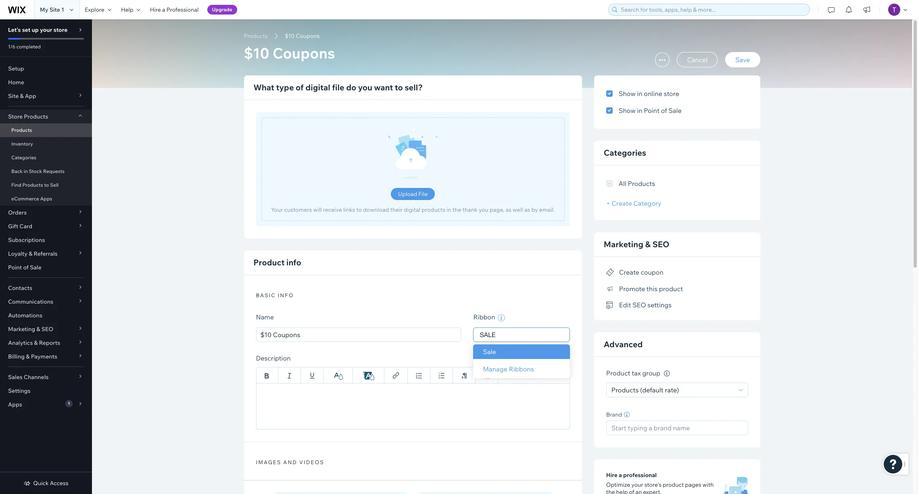 Task type: locate. For each thing, give the bounding box(es) containing it.
1 vertical spatial sale
[[30, 264, 41, 271]]

product
[[254, 258, 285, 268], [607, 370, 631, 378]]

gift card
[[8, 223, 32, 230]]

0 horizontal spatial seo
[[41, 326, 53, 333]]

1 horizontal spatial marketing
[[604, 239, 644, 249]]

tax
[[632, 370, 641, 378]]

sale up manage
[[483, 348, 496, 356]]

point of sale
[[8, 264, 41, 271]]

1 horizontal spatial hire
[[607, 472, 618, 479]]

product up basic
[[254, 258, 285, 268]]

want
[[374, 82, 393, 92]]

1 horizontal spatial 1
[[68, 401, 70, 407]]

all
[[619, 180, 627, 188]]

well
[[513, 206, 524, 214]]

0 vertical spatial $10
[[285, 32, 295, 40]]

1 show from the top
[[619, 90, 636, 98]]

upload file button
[[391, 188, 435, 200]]

manage
[[483, 365, 508, 373]]

1 horizontal spatial site
[[50, 6, 60, 13]]

0 horizontal spatial site
[[8, 92, 19, 100]]

1 horizontal spatial store
[[664, 90, 680, 98]]

file
[[419, 191, 428, 198]]

categories down "inventory"
[[11, 155, 36, 161]]

and
[[283, 459, 298, 466]]

Select box search field
[[480, 328, 564, 342]]

create inside button
[[620, 269, 640, 277]]

1 vertical spatial 1
[[68, 401, 70, 407]]

sale down loyalty & referrals
[[30, 264, 41, 271]]

you right do at the top
[[358, 82, 373, 92]]

marketing & seo up create coupon button
[[604, 239, 670, 249]]

automations link
[[0, 309, 92, 323]]

hire inside $10 coupons form
[[607, 472, 618, 479]]

& inside $10 coupons form
[[646, 239, 651, 249]]

0 horizontal spatial $10
[[244, 44, 270, 62]]

your right up
[[40, 26, 52, 34]]

2 as from the left
[[525, 206, 531, 214]]

0 horizontal spatial marketing & seo
[[8, 326, 53, 333]]

in down show in online store at the top of the page
[[638, 107, 643, 115]]

apps down settings
[[8, 401, 22, 409]]

show down show in online store at the top of the page
[[619, 107, 636, 115]]

sale
[[669, 107, 682, 115], [30, 264, 41, 271], [483, 348, 496, 356]]

a inside $10 coupons form
[[619, 472, 622, 479]]

1 vertical spatial hire
[[607, 472, 618, 479]]

sales channels button
[[0, 371, 92, 384]]

show for show in point of sale
[[619, 107, 636, 115]]

to left sell
[[44, 182, 49, 188]]

hire
[[150, 6, 161, 13], [607, 472, 618, 479]]

categories
[[604, 148, 647, 158], [11, 155, 36, 161]]

file
[[332, 82, 345, 92]]

settings
[[8, 388, 30, 395]]

product for product info
[[254, 258, 285, 268]]

2 horizontal spatial to
[[395, 82, 403, 92]]

1 vertical spatial product
[[663, 482, 684, 489]]

1 vertical spatial create
[[620, 269, 640, 277]]

find products to sell
[[11, 182, 59, 188]]

of inside the optimize your store's product pages with the help of an expert.
[[629, 489, 635, 495]]

0 horizontal spatial sale
[[30, 264, 41, 271]]

a
[[162, 6, 165, 13], [619, 472, 622, 479]]

1 vertical spatial marketing & seo
[[8, 326, 53, 333]]

1 vertical spatial coupons
[[273, 44, 335, 62]]

all products
[[619, 180, 656, 188]]

& right billing
[[26, 353, 30, 361]]

1 vertical spatial site
[[8, 92, 19, 100]]

1 horizontal spatial your
[[632, 482, 644, 489]]

rate)
[[666, 386, 680, 394]]

1 vertical spatial marketing
[[8, 326, 35, 333]]

edit seo settings
[[620, 301, 672, 309]]

point inside sidebar element
[[8, 264, 22, 271]]

0 vertical spatial a
[[162, 6, 165, 13]]

1 right my
[[61, 6, 64, 13]]

images
[[256, 459, 282, 466]]

as left by
[[525, 206, 531, 214]]

& inside popup button
[[34, 340, 38, 347]]

create right +
[[612, 199, 632, 208]]

& up coupon
[[646, 239, 651, 249]]

0 horizontal spatial product
[[254, 258, 285, 268]]

channels
[[24, 374, 49, 381]]

& left app
[[20, 92, 24, 100]]

$10
[[285, 32, 295, 40], [244, 44, 270, 62]]

0 horizontal spatial marketing
[[8, 326, 35, 333]]

1 horizontal spatial product
[[607, 370, 631, 378]]

the left thank
[[453, 206, 462, 214]]

2 show from the top
[[619, 107, 636, 115]]

show left online
[[619, 90, 636, 98]]

1 vertical spatial show
[[619, 107, 636, 115]]

0 vertical spatial store
[[53, 26, 68, 34]]

0 horizontal spatial as
[[506, 206, 512, 214]]

apps
[[40, 196, 52, 202], [8, 401, 22, 409]]

1 vertical spatial apps
[[8, 401, 22, 409]]

as left well
[[506, 206, 512, 214]]

hire for hire a professional
[[607, 472, 618, 479]]

page,
[[490, 206, 505, 214]]

product left tax
[[607, 370, 631, 378]]

seo settings image
[[607, 302, 615, 309]]

your inside sidebar element
[[40, 26, 52, 34]]

& inside dropdown button
[[36, 326, 40, 333]]

in inside sidebar element
[[24, 168, 28, 174]]

of inside sidebar element
[[23, 264, 29, 271]]

automations
[[8, 312, 42, 319]]

categories up all
[[604, 148, 647, 158]]

access
[[50, 480, 68, 487]]

info right basic
[[278, 292, 294, 299]]

contacts button
[[0, 281, 92, 295]]

1 horizontal spatial marketing & seo
[[604, 239, 670, 249]]

point down online
[[644, 107, 660, 115]]

edit seo settings button
[[607, 300, 672, 311]]

0 vertical spatial sale
[[669, 107, 682, 115]]

seo down automations link
[[41, 326, 53, 333]]

0 vertical spatial show
[[619, 90, 636, 98]]

orders
[[8, 209, 27, 216]]

a inside hire a professional link
[[162, 6, 165, 13]]

category
[[634, 199, 662, 208]]

& for marketing & seo dropdown button
[[36, 326, 40, 333]]

1 horizontal spatial to
[[357, 206, 362, 214]]

1 horizontal spatial $10
[[285, 32, 295, 40]]

promote image
[[607, 286, 615, 293]]

you left 'page,'
[[479, 206, 489, 214]]

your inside the optimize your store's product pages with the help of an expert.
[[632, 482, 644, 489]]

subscriptions link
[[0, 233, 92, 247]]

description
[[256, 354, 291, 363]]

0 vertical spatial products link
[[240, 32, 272, 40]]

& up analytics & reports
[[36, 326, 40, 333]]

the inside the optimize your store's product pages with the help of an expert.
[[607, 489, 615, 495]]

0 vertical spatial info
[[287, 258, 302, 268]]

+ create category button
[[607, 199, 662, 208]]

0 horizontal spatial digital
[[306, 82, 331, 92]]

0 vertical spatial the
[[453, 206, 462, 214]]

0 vertical spatial $10 coupons
[[285, 32, 320, 40]]

info for product info
[[287, 258, 302, 268]]

generate
[[520, 355, 549, 363]]

0 vertical spatial product
[[660, 285, 684, 293]]

quick access
[[33, 480, 68, 487]]

1/6
[[8, 44, 15, 50]]

of
[[296, 82, 304, 92], [662, 107, 668, 115], [23, 264, 29, 271], [629, 489, 635, 495]]

cancel
[[688, 56, 708, 64]]

seo right edit
[[633, 301, 647, 309]]

to right links
[[357, 206, 362, 214]]

help
[[121, 6, 134, 13]]

0 vertical spatial hire
[[150, 6, 161, 13]]

digital
[[306, 82, 331, 92], [404, 206, 421, 214]]

point
[[644, 107, 660, 115], [8, 264, 22, 271]]

your customers will receive links to download their digital products in the thank you page, as well as by email.
[[271, 206, 555, 214]]

links
[[344, 206, 355, 214]]

hire right help button
[[150, 6, 161, 13]]

seo up coupon
[[653, 239, 670, 249]]

1 vertical spatial point
[[8, 264, 22, 271]]

of left 'an'
[[629, 489, 635, 495]]

0 vertical spatial marketing & seo
[[604, 239, 670, 249]]

ecommerce
[[11, 196, 39, 202]]

let's set up your store
[[8, 26, 68, 34]]

save
[[736, 56, 751, 64]]

1 horizontal spatial as
[[525, 206, 531, 214]]

1 horizontal spatial categories
[[604, 148, 647, 158]]

requests
[[43, 168, 65, 174]]

digital left file
[[306, 82, 331, 92]]

1 vertical spatial seo
[[633, 301, 647, 309]]

in right the back
[[24, 168, 28, 174]]

show for show in online store
[[619, 90, 636, 98]]

hire a professional
[[150, 6, 199, 13]]

payments
[[31, 353, 57, 361]]

point down loyalty
[[8, 264, 22, 271]]

0 horizontal spatial to
[[44, 182, 49, 188]]

0 horizontal spatial point
[[8, 264, 22, 271]]

marketing & seo inside dropdown button
[[8, 326, 53, 333]]

1 horizontal spatial the
[[607, 489, 615, 495]]

a up optimize
[[619, 472, 622, 479]]

& for loyalty & referrals "popup button"
[[29, 250, 32, 258]]

1 horizontal spatial point
[[644, 107, 660, 115]]

1 down settings link
[[68, 401, 70, 407]]

hire up optimize
[[607, 472, 618, 479]]

to
[[395, 82, 403, 92], [44, 182, 49, 188], [357, 206, 362, 214]]

1 horizontal spatial seo
[[633, 301, 647, 309]]

1 vertical spatial digital
[[404, 206, 421, 214]]

with
[[703, 482, 714, 489]]

1 horizontal spatial apps
[[40, 196, 52, 202]]

your down professional
[[632, 482, 644, 489]]

upload file
[[398, 191, 428, 198]]

back in stock requests link
[[0, 165, 92, 178]]

0 horizontal spatial apps
[[8, 401, 22, 409]]

your
[[40, 26, 52, 34], [632, 482, 644, 489]]

this
[[647, 285, 658, 293]]

1 horizontal spatial sale
[[483, 348, 496, 356]]

0 vertical spatial apps
[[40, 196, 52, 202]]

categories inside 'link'
[[11, 155, 36, 161]]

find products to sell link
[[0, 178, 92, 192]]

videos
[[300, 459, 324, 466]]

2 horizontal spatial sale
[[669, 107, 682, 115]]

in left online
[[638, 90, 643, 98]]

hire for hire a professional
[[150, 6, 161, 13]]

1 horizontal spatial a
[[619, 472, 622, 479]]

products link inside $10 coupons form
[[240, 32, 272, 40]]

product right "this" on the right bottom of the page
[[660, 285, 684, 293]]

site down home
[[8, 92, 19, 100]]

basic
[[256, 292, 276, 299]]

0 horizontal spatial store
[[53, 26, 68, 34]]

& inside "popup button"
[[29, 250, 32, 258]]

the left the help
[[607, 489, 615, 495]]

sale down show in online store at the top of the page
[[669, 107, 682, 115]]

0 vertical spatial you
[[358, 82, 373, 92]]

& right loyalty
[[29, 250, 32, 258]]

hire a professional link
[[145, 0, 204, 19]]

0 vertical spatial site
[[50, 6, 60, 13]]

0 vertical spatial marketing
[[604, 239, 644, 249]]

info up basic info
[[287, 258, 302, 268]]

1 vertical spatial a
[[619, 472, 622, 479]]

communications button
[[0, 295, 92, 309]]

1 vertical spatial you
[[479, 206, 489, 214]]

0 vertical spatial create
[[612, 199, 632, 208]]

0 horizontal spatial hire
[[150, 6, 161, 13]]

1 vertical spatial info
[[278, 292, 294, 299]]

site right my
[[50, 6, 60, 13]]

product inside promote this product button
[[660, 285, 684, 293]]

1 as from the left
[[506, 206, 512, 214]]

to inside sidebar element
[[44, 182, 49, 188]]

marketing up create coupon button
[[604, 239, 644, 249]]

apps down find products to sell link
[[40, 196, 52, 202]]

of down loyalty & referrals
[[23, 264, 29, 271]]

digital right their
[[404, 206, 421, 214]]

1 vertical spatial product
[[607, 370, 631, 378]]

& left reports
[[34, 340, 38, 347]]

Search for tools, apps, help & more... field
[[619, 4, 808, 15]]

site inside "site & app" popup button
[[8, 92, 19, 100]]

create up promote
[[620, 269, 640, 277]]

1 vertical spatial to
[[44, 182, 49, 188]]

0 vertical spatial point
[[644, 107, 660, 115]]

2 vertical spatial seo
[[41, 326, 53, 333]]

images and videos
[[256, 459, 324, 466]]

in for stock
[[24, 168, 28, 174]]

marketing up analytics
[[8, 326, 35, 333]]

$10 coupons
[[285, 32, 320, 40], [244, 44, 335, 62]]

1 vertical spatial products link
[[0, 124, 92, 137]]

1 vertical spatial $10
[[244, 44, 270, 62]]

0 horizontal spatial the
[[453, 206, 462, 214]]

promote coupon image
[[607, 269, 615, 277]]

0 horizontal spatial a
[[162, 6, 165, 13]]

product left pages
[[663, 482, 684, 489]]

product tax group
[[607, 370, 662, 378]]

save button
[[726, 52, 761, 67]]

2 horizontal spatial seo
[[653, 239, 670, 249]]

store right online
[[664, 90, 680, 98]]

0 vertical spatial 1
[[61, 6, 64, 13]]

point of sale link
[[0, 261, 92, 275]]

0 vertical spatial product
[[254, 258, 285, 268]]

1 vertical spatial store
[[664, 90, 680, 98]]

what type of digital file do you want to sell?
[[254, 82, 423, 92]]

store down my site 1
[[53, 26, 68, 34]]

marketing & seo up analytics & reports
[[8, 326, 53, 333]]

marketing & seo inside $10 coupons form
[[604, 239, 670, 249]]

manage ribbons
[[483, 365, 534, 373]]

you
[[358, 82, 373, 92], [479, 206, 489, 214]]

0 vertical spatial coupons
[[296, 32, 320, 40]]

do
[[346, 82, 357, 92]]

1 vertical spatial your
[[632, 482, 644, 489]]

of down online
[[662, 107, 668, 115]]

gift
[[8, 223, 18, 230]]

1 vertical spatial the
[[607, 489, 615, 495]]

0 horizontal spatial categories
[[11, 155, 36, 161]]

to left the sell?
[[395, 82, 403, 92]]

1 horizontal spatial products link
[[240, 32, 272, 40]]

0 vertical spatial your
[[40, 26, 52, 34]]

a left professional
[[162, 6, 165, 13]]

0 horizontal spatial your
[[40, 26, 52, 34]]

seo inside the "edit seo settings" button
[[633, 301, 647, 309]]

marketing
[[604, 239, 644, 249], [8, 326, 35, 333]]



Task type: describe. For each thing, give the bounding box(es) containing it.
& for billing & payments popup button at the bottom of the page
[[26, 353, 30, 361]]

create coupon
[[620, 269, 664, 277]]

sell?
[[405, 82, 423, 92]]

products inside dropdown button
[[24, 113, 48, 120]]

1 vertical spatial $10 coupons
[[244, 44, 335, 62]]

product for product tax group
[[607, 370, 631, 378]]

store inside sidebar element
[[53, 26, 68, 34]]

loyalty & referrals button
[[0, 247, 92, 261]]

store inside $10 coupons form
[[664, 90, 680, 98]]

help
[[617, 489, 628, 495]]

2 vertical spatial sale
[[483, 348, 496, 356]]

edit
[[620, 301, 632, 309]]

basic info
[[256, 292, 294, 299]]

+
[[607, 199, 611, 208]]

marketing inside dropdown button
[[8, 326, 35, 333]]

receive
[[323, 206, 342, 214]]

2 vertical spatial to
[[357, 206, 362, 214]]

app
[[25, 92, 36, 100]]

0 horizontal spatial products link
[[0, 124, 92, 137]]

analytics & reports
[[8, 340, 60, 347]]

billing
[[8, 353, 25, 361]]

site & app
[[8, 92, 36, 100]]

up
[[32, 26, 39, 34]]

referrals
[[34, 250, 58, 258]]

back
[[11, 168, 23, 174]]

contacts
[[8, 285, 32, 292]]

hire a professional
[[607, 472, 657, 479]]

& for analytics & reports popup button
[[34, 340, 38, 347]]

brand
[[607, 411, 623, 419]]

thank
[[463, 206, 478, 214]]

optimize
[[607, 482, 631, 489]]

setup link
[[0, 62, 92, 75]]

upgrade button
[[207, 5, 237, 15]]

1 horizontal spatial you
[[479, 206, 489, 214]]

gift card button
[[0, 220, 92, 233]]

cancel button
[[678, 52, 718, 67]]

& for "site & app" popup button
[[20, 92, 24, 100]]

advanced
[[604, 340, 643, 350]]

marketing & seo button
[[0, 323, 92, 336]]

0 horizontal spatial you
[[358, 82, 373, 92]]

$10 coupons form
[[92, 19, 919, 495]]

group
[[643, 370, 661, 378]]

0 vertical spatial seo
[[653, 239, 670, 249]]

in right products
[[447, 206, 452, 214]]

email.
[[540, 206, 555, 214]]

ecommerce apps link
[[0, 192, 92, 206]]

promote
[[620, 285, 646, 293]]

sale inside sidebar element
[[30, 264, 41, 271]]

manage ribbons button
[[474, 360, 570, 379]]

categories link
[[0, 151, 92, 165]]

promote this product button
[[607, 283, 684, 295]]

0 vertical spatial digital
[[306, 82, 331, 92]]

0 horizontal spatial 1
[[61, 6, 64, 13]]

analytics & reports button
[[0, 336, 92, 350]]

1 inside sidebar element
[[68, 401, 70, 407]]

inventory link
[[0, 137, 92, 151]]

what
[[254, 82, 274, 92]]

info for basic info
[[278, 292, 294, 299]]

settings
[[648, 301, 672, 309]]

completed
[[16, 44, 41, 50]]

let's
[[8, 26, 21, 34]]

stock
[[29, 168, 42, 174]]

type
[[276, 82, 294, 92]]

false text field
[[256, 384, 570, 430]]

by
[[532, 206, 538, 214]]

home link
[[0, 75, 92, 89]]

of right type
[[296, 82, 304, 92]]

a for professional
[[619, 472, 622, 479]]

product inside the optimize your store's product pages with the help of an expert.
[[663, 482, 684, 489]]

Add a product name text field
[[256, 328, 462, 342]]

online
[[644, 90, 663, 98]]

1 horizontal spatial digital
[[404, 206, 421, 214]]

download
[[363, 206, 389, 214]]

inventory
[[11, 141, 33, 147]]

a for professional
[[162, 6, 165, 13]]

products
[[422, 206, 446, 214]]

my site 1
[[40, 6, 64, 13]]

point inside $10 coupons form
[[644, 107, 660, 115]]

coupon
[[641, 269, 664, 277]]

setup
[[8, 65, 24, 72]]

Start typing a brand name field
[[610, 421, 746, 435]]

optimize your store's product pages with the help of an expert.
[[607, 482, 714, 495]]

loyalty & referrals
[[8, 250, 58, 258]]

in for online
[[638, 90, 643, 98]]

(default
[[641, 386, 664, 394]]

seo inside marketing & seo dropdown button
[[41, 326, 53, 333]]

settings link
[[0, 384, 92, 398]]

categories inside $10 coupons form
[[604, 148, 647, 158]]

your
[[271, 206, 283, 214]]

marketing inside $10 coupons form
[[604, 239, 644, 249]]

ribbon
[[474, 313, 497, 321]]

analytics
[[8, 340, 33, 347]]

info tooltip image
[[664, 371, 670, 377]]

an
[[636, 489, 642, 495]]

professional
[[624, 472, 657, 479]]

sales channels
[[8, 374, 49, 381]]

loyalty
[[8, 250, 27, 258]]

show in online store
[[619, 90, 680, 98]]

store products button
[[0, 110, 92, 124]]

create coupon button
[[607, 267, 664, 278]]

in for point
[[638, 107, 643, 115]]

customers
[[284, 206, 312, 214]]

0 vertical spatial to
[[395, 82, 403, 92]]

sales
[[8, 374, 22, 381]]

store products
[[8, 113, 48, 120]]

back in stock requests
[[11, 168, 65, 174]]

home
[[8, 79, 24, 86]]

professional
[[167, 6, 199, 13]]

upgrade
[[212, 6, 232, 13]]

ribbons
[[509, 365, 534, 373]]

subscriptions
[[8, 237, 45, 244]]

my
[[40, 6, 48, 13]]

sidebar element
[[0, 19, 92, 495]]



Task type: vqa. For each thing, say whether or not it's contained in the screenshot.
middle 2
no



